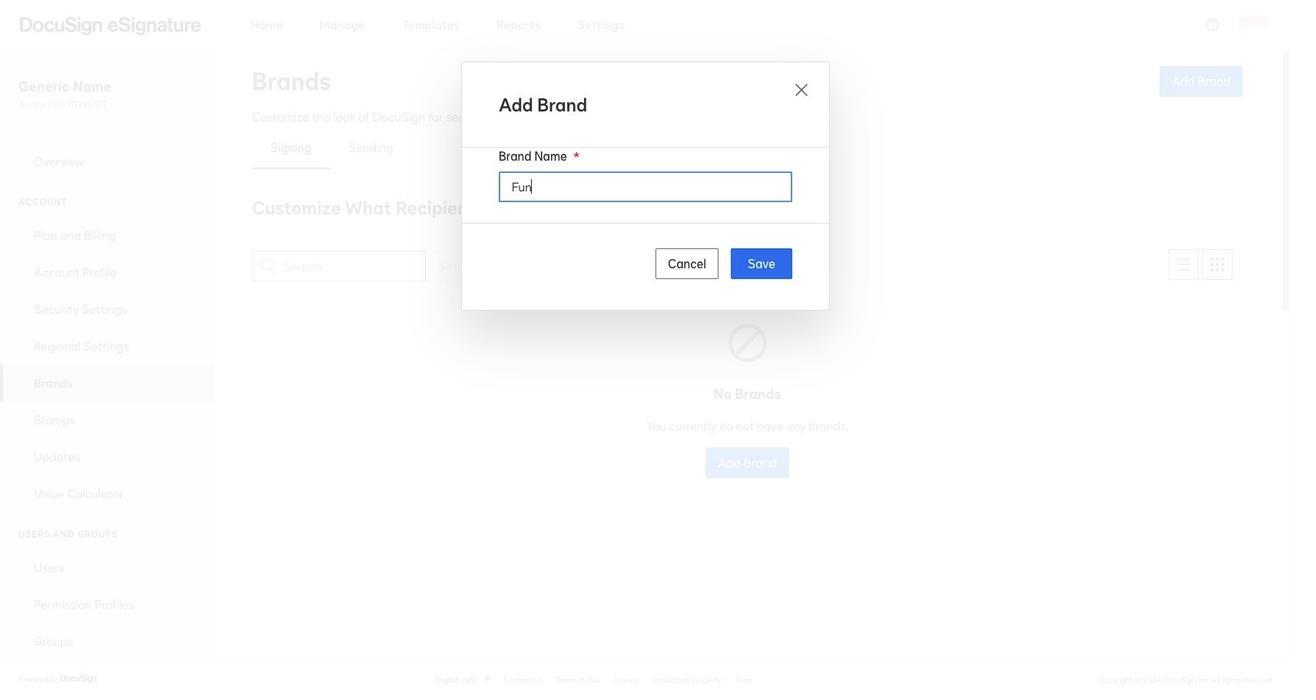 Task type: locate. For each thing, give the bounding box(es) containing it.
tab list
[[252, 126, 1243, 169]]

your uploaded profile image image
[[1240, 9, 1270, 40]]

users and groups element
[[0, 549, 215, 660]]

docusign admin image
[[20, 17, 201, 35]]

None text field
[[500, 172, 792, 201]]

tab panel
[[252, 194, 1243, 649]]



Task type: describe. For each thing, give the bounding box(es) containing it.
Search text field
[[284, 251, 425, 281]]

account element
[[0, 217, 215, 512]]

docusign image
[[60, 673, 99, 685]]



